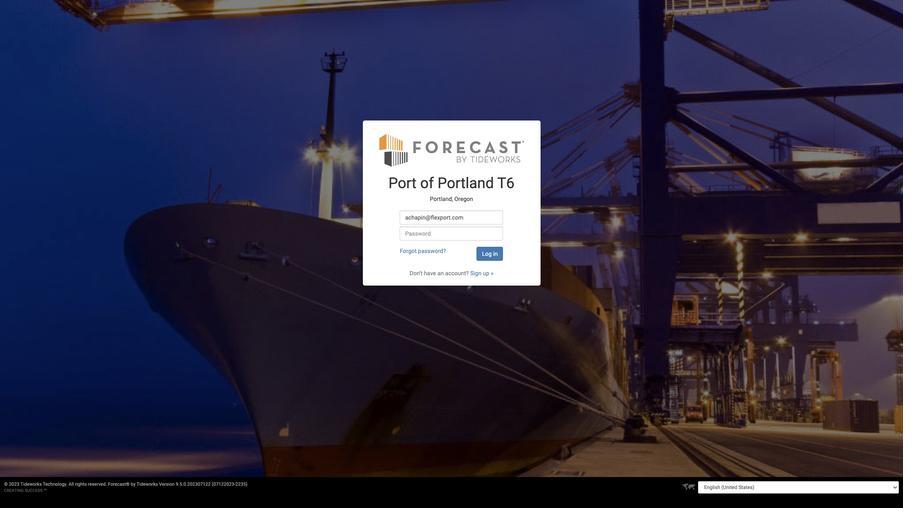 Task type: locate. For each thing, give the bounding box(es) containing it.
2 tideworks from the left
[[137, 483, 158, 488]]

success
[[25, 489, 43, 494]]

version
[[159, 483, 175, 488]]

an
[[438, 271, 444, 277]]

don't
[[410, 271, 423, 277]]

of
[[420, 175, 434, 192]]

t6
[[498, 175, 515, 192]]

creating
[[4, 489, 24, 494]]

tideworks right by on the bottom of page
[[137, 483, 158, 488]]

tideworks up success
[[20, 483, 42, 488]]

0 horizontal spatial tideworks
[[20, 483, 42, 488]]

port
[[389, 175, 417, 192]]

port of portland t6 portland, oregon
[[389, 175, 515, 203]]

sign
[[470, 271, 482, 277]]

forgot
[[400, 248, 417, 255]]

oregon
[[455, 196, 473, 203]]

all
[[69, 483, 74, 488]]

in
[[493, 251, 498, 258]]

by
[[131, 483, 136, 488]]

reserved.
[[88, 483, 107, 488]]

rights
[[75, 483, 87, 488]]

©
[[4, 483, 8, 488]]

tideworks
[[20, 483, 42, 488], [137, 483, 158, 488]]

1 horizontal spatial tideworks
[[137, 483, 158, 488]]



Task type: vqa. For each thing, say whether or not it's contained in the screenshot.
bill at the right of page
no



Task type: describe. For each thing, give the bounding box(es) containing it.
up
[[483, 271, 490, 277]]

portland
[[438, 175, 494, 192]]

forecast® by tideworks image
[[379, 133, 524, 168]]

have
[[424, 271, 436, 277]]

forgot password? log in
[[400, 248, 498, 258]]

»
[[491, 271, 494, 277]]

2023
[[9, 483, 19, 488]]

account?
[[445, 271, 469, 277]]

portland,
[[430, 196, 453, 203]]

sign up » link
[[470, 271, 494, 277]]

℠
[[44, 489, 47, 494]]

Password password field
[[400, 227, 503, 241]]

password?
[[418, 248, 446, 255]]

Email or username text field
[[400, 211, 503, 225]]

© 2023 tideworks technology. all rights reserved. forecast® by tideworks version 9.5.0.202307122 (07122023-2235) creating success ℠
[[4, 483, 248, 494]]

log
[[482, 251, 492, 258]]

forecast®
[[108, 483, 130, 488]]

1 tideworks from the left
[[20, 483, 42, 488]]

9.5.0.202307122
[[176, 483, 211, 488]]

don't have an account? sign up »
[[410, 271, 494, 277]]

log in button
[[477, 247, 503, 261]]

forgot password? link
[[400, 248, 446, 255]]

(07122023-
[[212, 483, 236, 488]]

2235)
[[236, 483, 248, 488]]

technology.
[[43, 483, 68, 488]]



